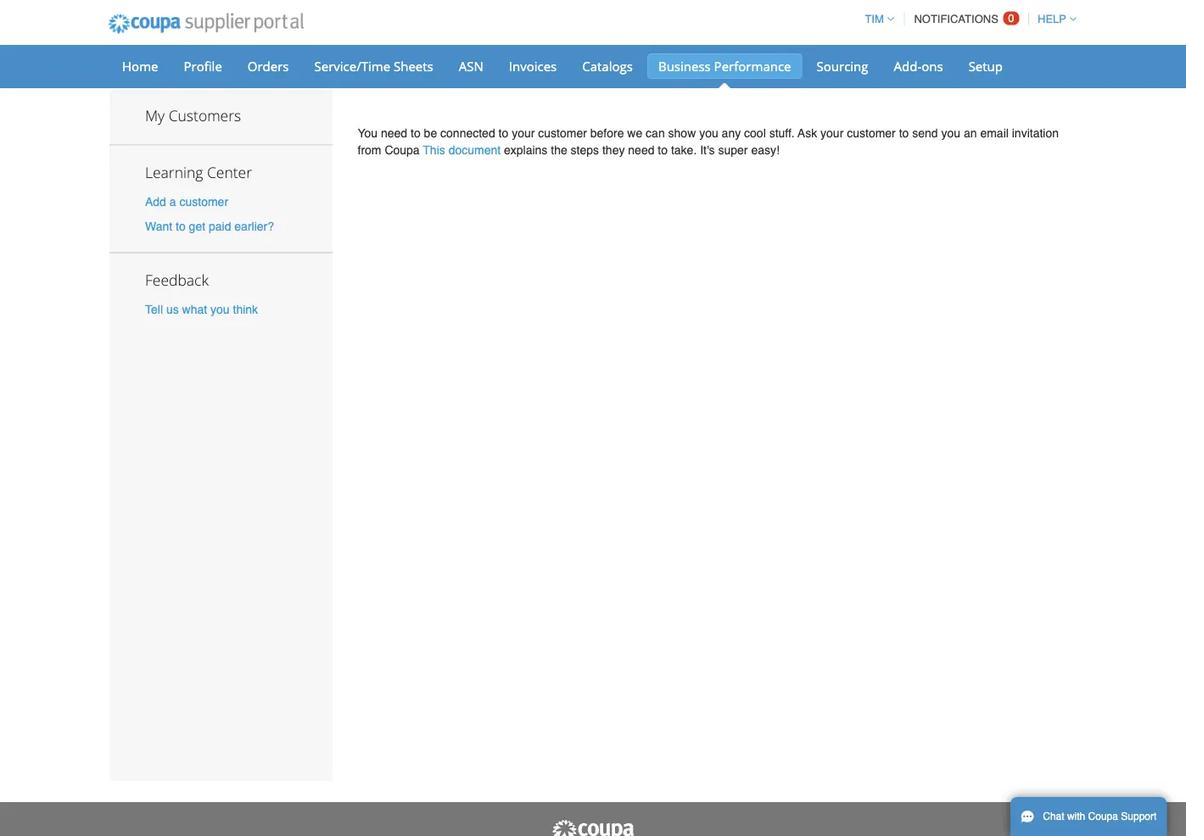 Task type: locate. For each thing, give the bounding box(es) containing it.
steps
[[571, 143, 599, 157]]

your up explains
[[512, 126, 535, 140]]

to
[[411, 126, 421, 140], [499, 126, 509, 140], [899, 126, 909, 140], [658, 143, 668, 157], [176, 220, 186, 233]]

home
[[122, 57, 158, 75]]

add-ons link
[[883, 53, 955, 79]]

0 horizontal spatial coupa supplier portal image
[[97, 3, 315, 45]]

you left think
[[211, 303, 230, 316]]

1 horizontal spatial coupa supplier portal image
[[551, 820, 636, 837]]

you
[[358, 126, 378, 140]]

0 horizontal spatial need
[[381, 126, 408, 140]]

customer up 'the'
[[538, 126, 587, 140]]

you need to be connected to your customer before we can show you any cool stuff.  ask your customer to send you an email invitation from coupa
[[358, 126, 1059, 157]]

take.
[[671, 143, 697, 157]]

learning
[[145, 162, 203, 182]]

ons
[[922, 57, 944, 75]]

center
[[207, 162, 252, 182]]

0 vertical spatial coupa
[[385, 143, 420, 157]]

1 horizontal spatial customer
[[538, 126, 587, 140]]

1 horizontal spatial need
[[628, 143, 655, 157]]

sourcing link
[[806, 53, 880, 79]]

asn link
[[448, 53, 495, 79]]

any
[[722, 126, 741, 140]]

get
[[189, 220, 205, 233]]

setup
[[969, 57, 1003, 75]]

0 horizontal spatial coupa
[[385, 143, 420, 157]]

document
[[449, 143, 501, 157]]

chat
[[1043, 811, 1065, 823]]

your right ask
[[821, 126, 844, 140]]

ask
[[798, 126, 818, 140]]

asn
[[459, 57, 484, 75]]

home link
[[111, 53, 169, 79]]

business performance
[[659, 57, 792, 75]]

customer up want to get paid earlier?
[[180, 195, 228, 208]]

1 vertical spatial coupa
[[1089, 811, 1119, 823]]

need inside you need to be connected to your customer before we can show you any cool stuff.  ask your customer to send you an email invitation from coupa
[[381, 126, 408, 140]]

to down can
[[658, 143, 668, 157]]

1 vertical spatial coupa supplier portal image
[[551, 820, 636, 837]]

help
[[1038, 13, 1067, 25]]

1 horizontal spatial you
[[700, 126, 719, 140]]

need down we
[[628, 143, 655, 157]]

coupa supplier portal image
[[97, 3, 315, 45], [551, 820, 636, 837]]

1 horizontal spatial coupa
[[1089, 811, 1119, 823]]

what
[[182, 303, 207, 316]]

1 horizontal spatial your
[[821, 126, 844, 140]]

0 horizontal spatial you
[[211, 303, 230, 316]]

to up explains
[[499, 126, 509, 140]]

tell
[[145, 303, 163, 316]]

performance
[[714, 57, 792, 75]]

orders
[[248, 57, 289, 75]]

1 vertical spatial need
[[628, 143, 655, 157]]

you
[[700, 126, 719, 140], [942, 126, 961, 140], [211, 303, 230, 316]]

add-
[[894, 57, 922, 75]]

can
[[646, 126, 665, 140]]

your
[[512, 126, 535, 140], [821, 126, 844, 140]]

add a customer link
[[145, 195, 228, 208]]

customer
[[538, 126, 587, 140], [847, 126, 896, 140], [180, 195, 228, 208]]

you up it's
[[700, 126, 719, 140]]

0 vertical spatial need
[[381, 126, 408, 140]]

navigation
[[858, 3, 1077, 36]]

want to get paid earlier? link
[[145, 220, 274, 233]]

tim
[[865, 13, 884, 25]]

1 your from the left
[[512, 126, 535, 140]]

need
[[381, 126, 408, 140], [628, 143, 655, 157]]

coupa left this
[[385, 143, 420, 157]]

setup link
[[958, 53, 1014, 79]]

service/time sheets
[[314, 57, 434, 75]]

catalogs link
[[571, 53, 644, 79]]

this document explains the steps they need to take. it's super easy!
[[423, 143, 780, 157]]

business
[[659, 57, 711, 75]]

before
[[591, 126, 624, 140]]

0 horizontal spatial your
[[512, 126, 535, 140]]

0 vertical spatial coupa supplier portal image
[[97, 3, 315, 45]]

need right you
[[381, 126, 408, 140]]

paid
[[209, 220, 231, 233]]

add a customer
[[145, 195, 228, 208]]

coupa right with
[[1089, 811, 1119, 823]]

customer left the send
[[847, 126, 896, 140]]

you left "an"
[[942, 126, 961, 140]]

service/time sheets link
[[303, 53, 445, 79]]

coupa
[[385, 143, 420, 157], [1089, 811, 1119, 823]]

connected
[[441, 126, 495, 140]]

customers
[[169, 106, 241, 126]]

explains
[[504, 143, 548, 157]]

tim link
[[858, 13, 894, 25]]

coupa inside you need to be connected to your customer before we can show you any cool stuff.  ask your customer to send you an email invitation from coupa
[[385, 143, 420, 157]]

business performance link
[[648, 53, 803, 79]]

want
[[145, 220, 172, 233]]

with
[[1068, 811, 1086, 823]]



Task type: vqa. For each thing, say whether or not it's contained in the screenshot.
OPTION
no



Task type: describe. For each thing, give the bounding box(es) containing it.
orders link
[[237, 53, 300, 79]]

to left get
[[176, 220, 186, 233]]

add-ons
[[894, 57, 944, 75]]

notifications
[[915, 13, 999, 25]]

this document link
[[423, 143, 501, 157]]

support
[[1122, 811, 1157, 823]]

add
[[145, 195, 166, 208]]

an
[[964, 126, 977, 140]]

from
[[358, 143, 382, 157]]

the
[[551, 143, 568, 157]]

they
[[603, 143, 625, 157]]

chat with coupa support
[[1043, 811, 1157, 823]]

profile
[[184, 57, 222, 75]]

chat with coupa support button
[[1011, 798, 1167, 837]]

send
[[913, 126, 938, 140]]

invitation
[[1012, 126, 1059, 140]]

my
[[145, 106, 165, 126]]

want to get paid earlier?
[[145, 220, 274, 233]]

help link
[[1031, 13, 1077, 25]]

we
[[628, 126, 643, 140]]

tell us what you think button
[[145, 301, 258, 318]]

2 your from the left
[[821, 126, 844, 140]]

my customers
[[145, 106, 241, 126]]

2 horizontal spatial customer
[[847, 126, 896, 140]]

you inside button
[[211, 303, 230, 316]]

invoices link
[[498, 53, 568, 79]]

sheets
[[394, 57, 434, 75]]

think
[[233, 303, 258, 316]]

show
[[669, 126, 696, 140]]

cool
[[744, 126, 766, 140]]

learning center
[[145, 162, 252, 182]]

to left the be
[[411, 126, 421, 140]]

profile link
[[173, 53, 233, 79]]

tell us what you think
[[145, 303, 258, 316]]

it's
[[700, 143, 715, 157]]

coupa inside button
[[1089, 811, 1119, 823]]

2 horizontal spatial you
[[942, 126, 961, 140]]

to left the send
[[899, 126, 909, 140]]

this
[[423, 143, 445, 157]]

easy!
[[752, 143, 780, 157]]

stuff.
[[770, 126, 795, 140]]

super
[[719, 143, 748, 157]]

email
[[981, 126, 1009, 140]]

a
[[170, 195, 176, 208]]

service/time
[[314, 57, 391, 75]]

earlier?
[[235, 220, 274, 233]]

navigation containing notifications 0
[[858, 3, 1077, 36]]

sourcing
[[817, 57, 869, 75]]

feedback
[[145, 270, 209, 290]]

0 horizontal spatial customer
[[180, 195, 228, 208]]

be
[[424, 126, 437, 140]]

us
[[166, 303, 179, 316]]

notifications 0
[[915, 12, 1015, 25]]

0
[[1009, 12, 1015, 25]]

catalogs
[[583, 57, 633, 75]]

invoices
[[509, 57, 557, 75]]



